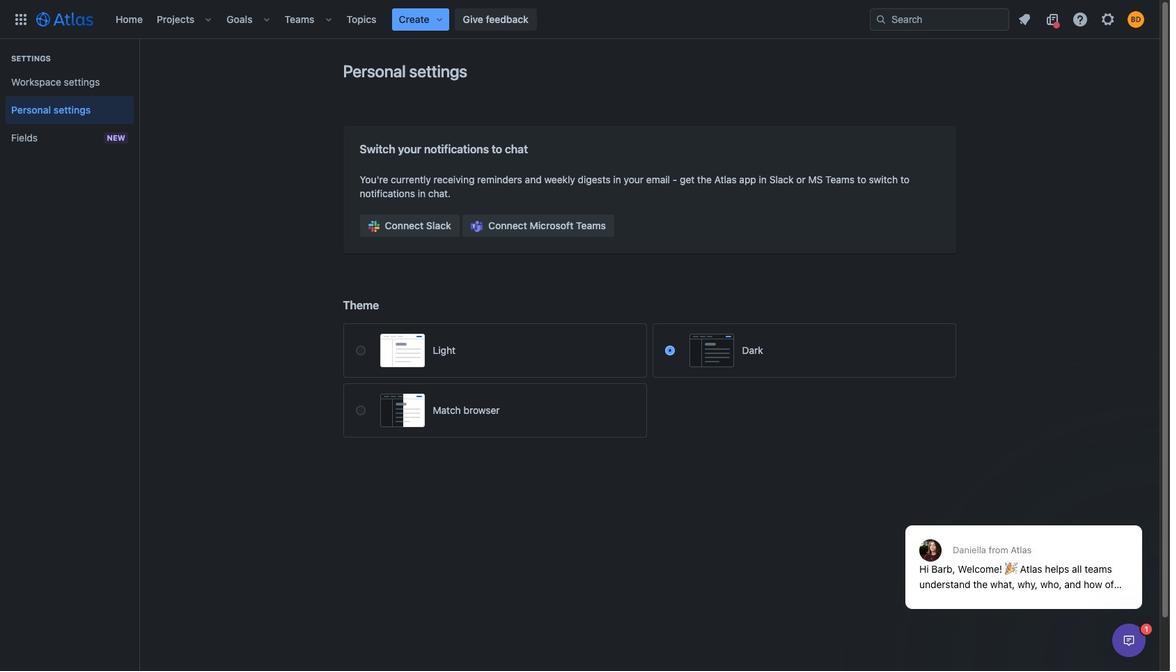 Task type: vqa. For each thing, say whether or not it's contained in the screenshot.
Insert link icon
no



Task type: locate. For each thing, give the bounding box(es) containing it.
account image
[[1128, 11, 1145, 28]]

switch to... image
[[13, 11, 29, 28]]

banner
[[0, 0, 1160, 39]]

dark image
[[690, 334, 734, 367]]

group
[[6, 39, 134, 156]]

search image
[[876, 14, 887, 25]]

None radio
[[356, 346, 366, 355]]

None search field
[[870, 8, 1010, 30]]

Search field
[[870, 8, 1010, 30]]

settings image
[[1100, 11, 1117, 28]]

top element
[[8, 0, 870, 39]]

dialog
[[899, 491, 1150, 620], [1113, 624, 1146, 657]]

slack image
[[368, 221, 379, 232]]

0 vertical spatial dialog
[[899, 491, 1150, 620]]

1 vertical spatial dialog
[[1113, 624, 1146, 657]]

None radio
[[665, 346, 675, 355], [356, 406, 366, 415], [665, 346, 675, 355], [356, 406, 366, 415]]



Task type: describe. For each thing, give the bounding box(es) containing it.
match browser image
[[380, 394, 425, 427]]

help image
[[1073, 11, 1089, 28]]

light image
[[380, 334, 425, 367]]

microsoft teams image
[[471, 221, 483, 232]]

notifications image
[[1017, 11, 1034, 28]]



